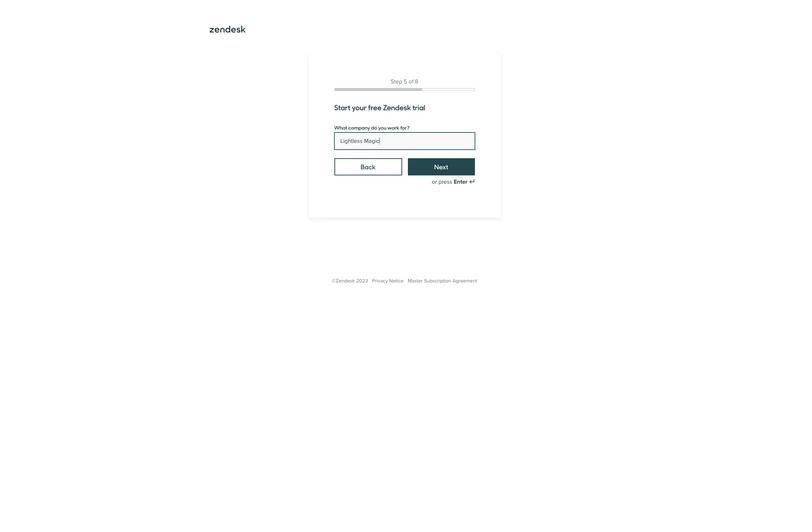 Task type: describe. For each thing, give the bounding box(es) containing it.
next
[[434, 162, 448, 171]]

5
[[404, 78, 407, 85]]

privacy notice link
[[372, 278, 404, 284]]

privacy notice
[[372, 278, 404, 284]]

for?
[[400, 124, 409, 131]]

zendesk
[[383, 102, 411, 113]]

What company do you work for? text field
[[334, 133, 475, 150]]

master subscription agreement link
[[408, 278, 477, 284]]

step
[[391, 78, 402, 85]]

what company do you work for?
[[334, 124, 409, 131]]

notice
[[389, 278, 404, 284]]

privacy
[[372, 278, 388, 284]]

©zendesk 2023
[[332, 278, 368, 284]]

your
[[352, 102, 367, 113]]

subscription
[[424, 278, 451, 284]]

you
[[378, 124, 386, 131]]

free
[[368, 102, 382, 113]]

©zendesk
[[332, 278, 355, 284]]

trial
[[412, 102, 425, 113]]

8
[[415, 78, 418, 85]]

work
[[387, 124, 399, 131]]

start your free zendesk trial
[[334, 102, 425, 113]]

step 5 of 8
[[391, 78, 418, 85]]

enter
[[454, 179, 468, 186]]

2023
[[356, 278, 368, 284]]



Task type: locate. For each thing, give the bounding box(es) containing it.
do
[[371, 124, 377, 131]]

of
[[409, 78, 413, 85]]

next button
[[408, 158, 475, 176]]

what
[[334, 124, 347, 131]]

or
[[432, 179, 437, 186]]

back
[[361, 162, 376, 171]]

company
[[348, 124, 370, 131]]

start
[[334, 102, 350, 113]]

agreement
[[453, 278, 477, 284]]

enter image
[[469, 179, 475, 185]]

master subscription agreement
[[408, 278, 477, 284]]

or press enter
[[432, 179, 468, 186]]

press
[[439, 179, 452, 186]]

©zendesk 2023 link
[[332, 278, 368, 284]]

zendesk image
[[210, 26, 245, 33]]

back button
[[334, 158, 402, 176]]

master
[[408, 278, 423, 284]]



Task type: vqa. For each thing, say whether or not it's contained in the screenshot.
"6"
no



